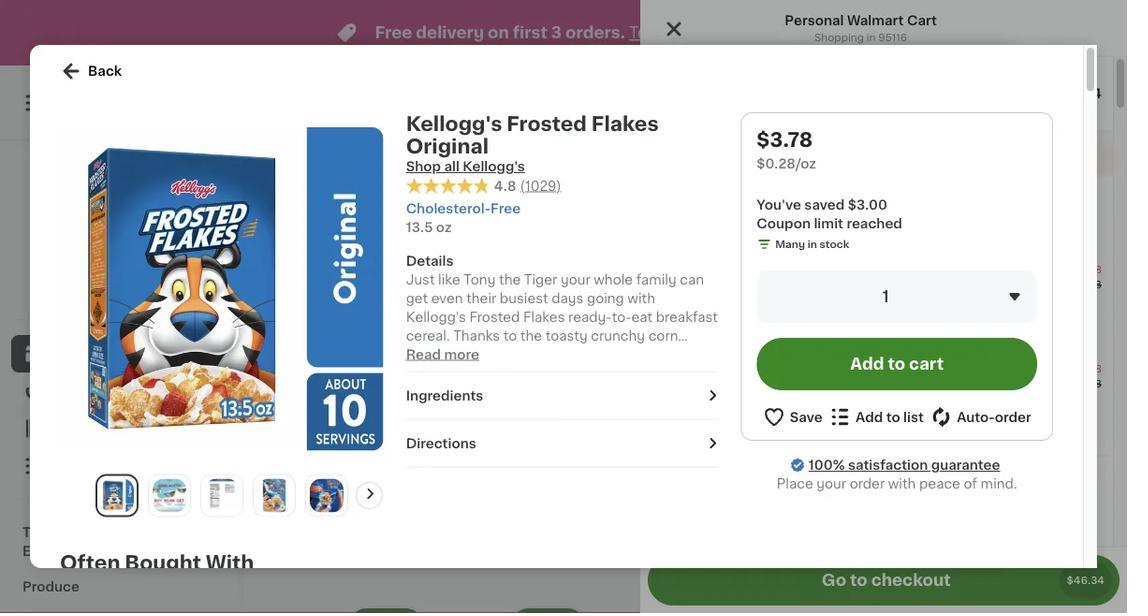 Task type: locate. For each thing, give the bounding box(es) containing it.
original up increment quantity of frosted flakes breakfast cereal, kids cereal, family breakfast, original icon
[[406, 136, 489, 156]]

cereal down see
[[721, 278, 764, 291]]

3 up frosted flakes breakfast cereal, kids cereal, family breakfast, original button
[[836, 330, 849, 349]]

enlarge cereal & breakfast food kellogg's frosted flakes original angle_right (opens in a new tab) image
[[205, 479, 239, 513]]

0 vertical spatial organic
[[445, 367, 487, 377]]

kellogg's rice krispies breakfast cereal original button
[[721, 262, 969, 292]]

list
[[903, 411, 924, 424]]

1 horizontal spatial more
[[783, 492, 809, 503]]

0 horizontal spatial shop
[[52, 347, 87, 360]]

cereal
[[721, 278, 764, 291], [195, 373, 238, 386]]

100% satisfaction guarantee up $3.78
[[732, 106, 883, 117]]

1 $ 3 78 from the left
[[481, 330, 516, 349]]

stock
[[820, 239, 849, 250], [344, 434, 373, 444], [366, 446, 396, 457], [714, 446, 744, 457], [888, 446, 918, 457]]

1 vertical spatial cereal
[[195, 373, 238, 386]]

original up directions
[[373, 411, 424, 424]]

0 vertical spatial 100%
[[732, 106, 761, 117]]

1 horizontal spatial kids
[[937, 362, 966, 376]]

guarantee up of
[[931, 459, 1000, 472]]

cereal, up (744)
[[721, 378, 768, 391]]

1 vertical spatial delivery
[[716, 153, 770, 166]]

delivery left is
[[716, 153, 770, 166]]

kellogg's inside kellogg's rice krispies breakfast cereal original
[[129, 355, 189, 368]]

ct
[[210, 177, 224, 190], [384, 177, 398, 190], [1027, 273, 1041, 286], [1027, 373, 1041, 386]]

1 $3.98 $5.48 from the top
[[1072, 264, 1102, 290]]

limit
[[814, 217, 844, 230]]

many down eat
[[844, 446, 873, 457]]

product group
[[640, 249, 1113, 348], [640, 348, 1113, 448], [640, 544, 1113, 613]]

to- up pomegranate
[[815, 431, 835, 444]]

0 horizontal spatial about
[[443, 445, 474, 455]]

buy left the it
[[52, 385, 79, 398]]

wonderful halos sweet, seedless, easy-to-peel mandarins
[[929, 412, 1041, 481]]

1 horizontal spatial /
[[676, 464, 680, 474]]

see
[[731, 223, 756, 236]]

sun harvest seedless red grapes
[[605, 412, 748, 444]]

walmart up everyday store prices link
[[91, 252, 148, 265]]

apply.
[[682, 25, 731, 41]]

shop inside kellogg's frosted flakes original shop all kellogg's
[[406, 160, 441, 173]]

1 horizontal spatial 3
[[551, 25, 562, 41]]

satisfaction
[[763, 106, 826, 117], [79, 293, 142, 303], [848, 459, 928, 472]]

2 horizontal spatial 3
[[836, 330, 849, 349]]

1 remove button from the top
[[853, 320, 917, 337]]

2 raisin bran breakfast cereal, family breakfast, fiber cereal, original from the left
[[825, 355, 978, 424]]

product group containing 6
[[929, 230, 1076, 481]]

satisfaction up place your order with peace of mind.
[[848, 459, 928, 472]]

0 horizontal spatial rice
[[193, 355, 222, 368]]

1 ct button
[[1013, 265, 1047, 295], [1013, 364, 1047, 394]]

2 item carousel region from the top
[[281, 537, 1076, 613]]

1 wonderful from the left
[[803, 412, 871, 425]]

kellogg's down $ 5 48
[[129, 355, 189, 368]]

0 vertical spatial about
[[443, 445, 474, 455]]

in inside "item carousel" region
[[332, 434, 341, 444]]

breakfast down $ 5 48
[[129, 373, 192, 386]]

1 vertical spatial first
[[685, 153, 713, 166]]

1 horizontal spatial buy
[[712, 194, 740, 207]]

2 choose replacement from the top
[[734, 423, 845, 433]]

choose replacement button down kellogg's rice krispies breakfast cereal original 18 oz
[[713, 320, 845, 337]]

1 vertical spatial /
[[676, 464, 680, 474]]

wonderful up 15.9
[[803, 412, 871, 425]]

frosted up (1029) button
[[507, 114, 587, 133]]

read
[[406, 348, 441, 361]]

0 horizontal spatial $ 3 78
[[481, 330, 516, 349]]

/ inside organic bananas $0.72 / lb about 2.0 lb each
[[474, 430, 478, 440]]

1 horizontal spatial 18
[[721, 296, 732, 307]]

breakfast, up 24 oz
[[303, 411, 370, 424]]

0 vertical spatial 1 ct button
[[1013, 265, 1047, 295]]

wonderful inside pom wonderful ready-to-eat pomegranate arils 4 oz container
[[803, 412, 871, 425]]

shop
[[406, 160, 441, 173], [52, 347, 87, 360]]

2 remove button from the top
[[853, 420, 917, 437]]

original down see eligible items
[[767, 278, 819, 291]]

$ inside $ 5 23
[[655, 331, 662, 341]]

family inside frosted flakes breakfast cereal, kids cereal, family breakfast, original 24 oz
[[771, 378, 814, 391]]

0 horizontal spatial 3
[[488, 330, 501, 349]]

0 vertical spatial walmart
[[847, 14, 904, 27]]

rice down see eligible items
[[785, 263, 814, 276]]

1 choose replacement from the top
[[734, 324, 845, 334]]

original
[[406, 136, 489, 156], [767, 278, 819, 291], [522, 373, 573, 386], [888, 378, 939, 391], [129, 392, 180, 405], [373, 411, 424, 424], [651, 411, 702, 424], [825, 411, 876, 424]]

1 horizontal spatial krispies
[[817, 263, 870, 276]]

1
[[201, 177, 207, 190], [375, 177, 381, 190], [1019, 273, 1024, 286], [882, 289, 889, 305], [1019, 373, 1024, 386], [453, 387, 462, 407]]

choose down (744)
[[734, 423, 775, 433]]

95116
[[878, 32, 907, 43]]

$ 5 48
[[133, 330, 169, 349]]

0 vertical spatial choose
[[734, 324, 775, 334]]

/ up 2.0
[[474, 430, 478, 440]]

everyday
[[56, 274, 106, 284]]

18 right kellogg's rice krispies breakfast cereal original icon
[[721, 296, 732, 307]]

0 horizontal spatial fiber
[[721, 392, 754, 405]]

reached
[[847, 217, 902, 230]]

24 oz
[[303, 428, 331, 438]]

details button
[[406, 252, 718, 270]]

1 vertical spatial $46.34
[[1067, 575, 1105, 586]]

2 product group from the top
[[640, 348, 1113, 448]]

item carousel region containing fresh fruit
[[281, 163, 1076, 522]]

walmart link
[[78, 163, 161, 268]]

2 78 from the left
[[850, 331, 864, 341]]

44
[[464, 388, 479, 398]]

1 horizontal spatial delivery
[[716, 153, 770, 166]]

enlarge cereal & breakfast food kellogg's frosted flakes original angle_top (opens in a new tab) image
[[310, 479, 343, 513]]

1 vertical spatial 100%
[[48, 293, 76, 303]]

1 78 from the left
[[503, 331, 516, 341]]

kellogg's rice krispies breakfast cereal original
[[129, 355, 278, 405]]

your
[[817, 477, 846, 491]]

/pkg (est.)
[[653, 386, 730, 401]]

add button
[[350, 236, 422, 270], [998, 236, 1070, 270], [210, 483, 283, 517], [906, 483, 978, 517]]

$ 5 23
[[655, 330, 690, 349]]

0 horizontal spatial first
[[513, 25, 548, 41]]

1 vertical spatial choose replacement button
[[713, 420, 845, 437]]

$ 3 78 up frosted flakes breakfast cereal, kids cereal, family breakfast, original button
[[829, 330, 864, 349]]

13.5 down 44
[[477, 409, 498, 419]]

original inside kellogg's frosted flakes original shop all kellogg's
[[406, 136, 489, 156]]

flakes inside kellogg's frosted flakes original shop all kellogg's
[[591, 114, 659, 133]]

2 remove from the top
[[873, 423, 917, 433]]

1 vertical spatial buy
[[52, 385, 79, 398]]

13.5
[[406, 221, 433, 234], [477, 409, 498, 419]]

produce
[[22, 580, 80, 594]]

family inside frosted flakes breakfast cereal, kids cereal, family breakfast, original
[[353, 392, 396, 405]]

0 vertical spatial delivery
[[416, 25, 484, 41]]

1 vertical spatial shop
[[52, 347, 87, 360]]

remove for cereal,
[[873, 423, 917, 433]]

(397)
[[198, 413, 225, 423]]

raisin
[[651, 355, 691, 368], [825, 355, 865, 368]]

2 choose replacement button from the top
[[713, 420, 845, 437]]

satisfaction up $3.78
[[763, 106, 826, 117]]

choose for family
[[734, 423, 775, 433]]

bran left cart
[[868, 355, 898, 368]]

krispies for kellogg's rice krispies breakfast cereal original 18 oz
[[817, 263, 870, 276]]

0 vertical spatial item carousel region
[[281, 163, 1076, 522]]

to- inside pom wonderful ready-to-eat pomegranate arils 4 oz container
[[815, 431, 835, 444]]

0 vertical spatial rice
[[785, 263, 814, 276]]

0 horizontal spatial /
[[474, 430, 478, 440]]

cereal inside kellogg's rice krispies breakfast cereal original
[[195, 373, 238, 386]]

redeem
[[825, 492, 865, 503]]

1 product group from the top
[[640, 249, 1113, 348]]

3 product group from the top
[[640, 544, 1113, 613]]

to- inside wonderful halos sweet, seedless, easy-to-peel mandarins
[[966, 449, 986, 462]]

0 horizontal spatial all
[[444, 160, 460, 173]]

2 promotion-wrapper element from the top
[[640, 456, 1113, 613]]

oz down see
[[735, 296, 747, 307]]

kellogg's up 44
[[477, 355, 537, 368]]

1 bran from the left
[[694, 355, 724, 368]]

1 vertical spatial organic
[[443, 412, 495, 425]]

$ inside the $ 0 33
[[285, 388, 291, 398]]

$3.98 for kellogg's rice krispies breakfast cereal original
[[1072, 264, 1102, 275]]

1 ct
[[201, 177, 224, 190], [375, 177, 398, 190], [1019, 273, 1041, 286], [1019, 373, 1041, 386]]

0 vertical spatial shop
[[406, 160, 441, 173]]

0 vertical spatial $3.98 $5.48
[[1072, 264, 1102, 290]]

cereal up (397)
[[195, 373, 238, 386]]

organic inside organic bananas $0.72 / lb about 2.0 lb each
[[443, 412, 495, 425]]

to for add to cart
[[888, 356, 905, 372]]

more
[[444, 348, 479, 361], [783, 492, 809, 503]]

frosted up ingredients button
[[540, 355, 591, 368]]

to left cart
[[888, 356, 905, 372]]

0 vertical spatial all
[[444, 160, 460, 173]]

2 wonderful from the left
[[929, 412, 997, 425]]

original inside frosted flakes breakfast cereal, kids cereal, family breakfast, original 24 oz
[[888, 378, 939, 391]]

0 horizontal spatial 4
[[767, 468, 774, 478]]

free inside cholesterol-free 13.5 oz
[[491, 202, 521, 215]]

ready-
[[767, 431, 815, 444]]

to for go to checkout
[[850, 572, 868, 588]]

kellogg's for kellogg's frosted flakes original
[[477, 355, 537, 368]]

0 horizontal spatial 18
[[129, 428, 141, 438]]

0 horizontal spatial raisin
[[651, 355, 691, 368]]

product group containing 4
[[767, 230, 914, 497]]

mind.
[[981, 477, 1017, 491]]

frosted
[[507, 114, 587, 133], [303, 355, 354, 368], [540, 355, 591, 368], [721, 362, 772, 376]]

save
[[790, 411, 823, 424]]

0 horizontal spatial cereal
[[195, 373, 238, 386]]

kids up "97"
[[937, 362, 966, 376]]

remove button for cereal,
[[853, 420, 917, 437]]

(1029) button
[[520, 176, 561, 195]]

1 vertical spatial item carousel region
[[281, 537, 1076, 613]]

order
[[995, 411, 1031, 424], [850, 477, 885, 491]]

0 vertical spatial guarantee
[[828, 106, 883, 117]]

1 vertical spatial walmart
[[91, 252, 148, 265]]

$5.48
[[1072, 279, 1102, 290], [1072, 379, 1102, 389]]

$ inside $ 5 48
[[133, 331, 140, 341]]

1 horizontal spatial raisin bran breakfast cereal, family breakfast, fiber cereal, original
[[825, 355, 978, 424]]

first right your
[[685, 153, 713, 166]]

organic
[[445, 367, 487, 377], [443, 412, 495, 425]]

1 vertical spatial all
[[895, 550, 911, 563]]

rice up (397)
[[193, 355, 222, 368]]

1 horizontal spatial bran
[[868, 355, 898, 368]]

1 promotion-wrapper element from the top
[[640, 176, 1113, 456]]

auto-
[[957, 411, 995, 424]]

$ 6 97
[[932, 387, 968, 407]]

raisin for 5
[[651, 355, 691, 368]]

kids inside frosted flakes breakfast cereal, kids cereal, family breakfast, original
[[419, 373, 448, 386]]

1 horizontal spatial all
[[895, 550, 911, 563]]

promotion-wrapper element containing spend $15, save $5
[[640, 456, 1113, 613]]

100%
[[732, 106, 761, 117], [48, 293, 76, 303], [809, 459, 845, 472]]

1 vertical spatial save
[[790, 474, 823, 487]]

seedless
[[688, 412, 748, 425]]

buy left any
[[712, 194, 740, 207]]

oz inside kellogg's rice krispies breakfast cereal original 18 oz
[[735, 296, 747, 307]]

None search field
[[268, 77, 601, 129]]

increment quantity of kellogg's rice krispies breakfast cereal original image
[[254, 172, 277, 195]]

$ left 28
[[771, 388, 777, 398]]

frosted flakes breakfast cereal, kids cereal, family breakfast, original image
[[652, 360, 691, 399]]

cereal for kellogg's rice krispies breakfast cereal original 18 oz
[[721, 278, 764, 291]]

100% up $5
[[809, 459, 845, 472]]

18 down buy it again link
[[129, 428, 141, 438]]

0 horizontal spatial 78
[[503, 331, 516, 341]]

13.5 down cholesterol-
[[406, 221, 433, 234]]

2.0
[[477, 445, 493, 455]]

free!
[[788, 153, 820, 166]]

$
[[133, 331, 140, 341], [307, 331, 314, 341], [655, 331, 662, 341], [481, 331, 488, 341], [829, 331, 836, 341], [285, 388, 291, 398], [447, 388, 453, 398], [771, 388, 777, 398], [932, 388, 939, 398]]

rice for kellogg's rice krispies breakfast cereal original 18 oz
[[785, 263, 814, 276]]

4.8 (1029)
[[494, 179, 561, 192]]

shop up cholesterol-
[[406, 160, 441, 173]]

4 up $10.18
[[767, 468, 774, 478]]

cart
[[907, 14, 937, 27]]

1 horizontal spatial 4
[[777, 387, 791, 407]]

shop up the it
[[52, 347, 87, 360]]

recipes link
[[11, 410, 227, 448]]

0 horizontal spatial 100%
[[48, 293, 76, 303]]

1 horizontal spatial 13.5
[[477, 409, 498, 419]]

rice inside kellogg's rice krispies breakfast cereal original
[[193, 355, 222, 368]]

2 vertical spatial guarantee
[[931, 459, 1000, 472]]

oz down buy it again link
[[143, 428, 156, 438]]

18
[[721, 296, 732, 307], [129, 428, 141, 438]]

0 vertical spatial remove button
[[853, 320, 917, 337]]

cereal inside kellogg's rice krispies breakfast cereal original 18 oz
[[721, 278, 764, 291]]

increment quantity of frosted flakes breakfast cereal, kids cereal, family breakfast, original image
[[428, 172, 451, 195]]

2 $ 3 78 from the left
[[829, 330, 864, 349]]

to right go
[[850, 572, 868, 588]]

krispies inside kellogg's rice krispies breakfast cereal original 18 oz
[[817, 263, 870, 276]]

frosted inside frosted flakes breakfast cereal, kids cereal, family breakfast, original 24 oz
[[721, 362, 772, 376]]

100% satisfaction guarantee link up $3.78
[[732, 104, 883, 119]]

1 vertical spatial 4
[[767, 468, 774, 478]]

2 horizontal spatial guarantee
[[931, 459, 1000, 472]]

remove down 1 field
[[873, 324, 917, 334]]

24 up (744)
[[721, 396, 734, 406]]

cereal & breakfast food kellogg's frosted flakes original hero image
[[60, 127, 384, 451]]

2 fiber from the left
[[895, 392, 928, 405]]

original inside kellogg's rice krispies breakfast cereal original
[[129, 392, 180, 405]]

5 down easy-
[[929, 468, 936, 478]]

all inside kellogg's frosted flakes original shop all kellogg's
[[444, 160, 460, 173]]

remove kellogg's rice krispies breakfast cereal original image
[[148, 172, 170, 195]]

$5.48 for kellogg's rice krispies breakfast cereal original
[[1072, 279, 1102, 290]]

0 horizontal spatial 13.5
[[406, 221, 433, 234]]

organic bananas $0.72 / lb about 2.0 lb each
[[443, 412, 555, 455]]

oz down cholesterol-
[[436, 221, 452, 234]]

wonderful
[[803, 412, 871, 425], [929, 412, 997, 425]]

1 vertical spatial replacement
[[778, 423, 845, 433]]

1 ct button for frosted flakes breakfast cereal, kids cereal, family breakfast, original
[[1013, 364, 1047, 394]]

2 vertical spatial 100%
[[809, 459, 845, 472]]

stock inside "item carousel" region
[[344, 434, 373, 444]]

wonderful inside wonderful halos sweet, seedless, easy-to-peel mandarins
[[929, 412, 997, 425]]

to down your
[[812, 492, 823, 503]]

promotion-wrapper element
[[640, 176, 1113, 456], [640, 456, 1113, 613]]

1 vertical spatial $3.98
[[1072, 364, 1102, 374]]

0 horizontal spatial kids
[[419, 373, 448, 386]]

1 choose replacement button from the top
[[713, 320, 845, 337]]

100% satisfaction guarantee link up with
[[809, 456, 1000, 475]]

1 vertical spatial remove
[[873, 423, 917, 433]]

to left list
[[886, 411, 900, 424]]

$ 3 78 inside product group
[[481, 330, 516, 349]]

$3.98 for frosted flakes breakfast cereal, kids cereal, family breakfast, original
[[1072, 364, 1102, 374]]

free delivery on first 3 orders. terms apply.
[[375, 25, 731, 41]]

1 horizontal spatial walmart
[[847, 14, 904, 27]]

2 $5.48 from the top
[[1072, 379, 1102, 389]]

add to list
[[856, 411, 924, 424]]

kellogg's inside kellogg's frosted flakes original
[[477, 355, 537, 368]]

choose replacement
[[734, 324, 845, 334], [734, 423, 845, 433]]

krispies inside kellogg's rice krispies breakfast cereal original
[[225, 355, 278, 368]]

1 vertical spatial krispies
[[225, 355, 278, 368]]

original up bananas
[[522, 373, 573, 386]]

1 vertical spatial 100% satisfaction guarantee
[[48, 293, 198, 303]]

krispies down items at the right of the page
[[817, 263, 870, 276]]

often bought with
[[60, 553, 254, 573]]

3 for raisin
[[836, 330, 849, 349]]

more inside button
[[444, 348, 479, 361]]

all up cholesterol-
[[444, 160, 460, 173]]

$3.98 $5.48 for frosted flakes breakfast cereal, kids cereal, family breakfast, original
[[1072, 364, 1102, 389]]

2 choose from the top
[[734, 423, 775, 433]]

1 vertical spatial free
[[491, 202, 521, 215]]

$ 3 78 for raisin
[[829, 330, 864, 349]]

24 down lime 42
[[303, 428, 317, 438]]

0 horizontal spatial to-
[[815, 431, 835, 444]]

1 vertical spatial more
[[783, 492, 809, 503]]

about 2.23 lb / package
[[605, 464, 727, 474]]

0 horizontal spatial free
[[375, 25, 412, 41]]

breakfast
[[873, 263, 936, 276], [728, 355, 790, 368], [902, 355, 964, 368], [820, 362, 883, 376], [129, 373, 192, 386], [303, 373, 366, 386]]

1 replacement from the top
[[778, 324, 845, 334]]

0 horizontal spatial krispies
[[225, 355, 278, 368]]

flakes inside frosted flakes breakfast cereal, kids cereal, family breakfast, original
[[357, 355, 399, 368]]

place
[[777, 477, 813, 491]]

1 raisin from the left
[[651, 355, 691, 368]]

1 remove from the top
[[873, 324, 917, 334]]

2 1 ct button from the top
[[1013, 364, 1047, 394]]

1 $3.98 from the top
[[1072, 264, 1102, 275]]

1 raisin bran breakfast cereal, family breakfast, fiber cereal, original from the left
[[651, 355, 804, 424]]

1 vertical spatial remove button
[[853, 420, 917, 437]]

rice for kellogg's rice krispies breakfast cereal original
[[193, 355, 222, 368]]

1 item carousel region from the top
[[281, 163, 1076, 522]]

2 raisin from the left
[[825, 355, 865, 368]]

bran for 3
[[868, 355, 898, 368]]

view cart. items in cart: 12 image
[[1029, 92, 1051, 114]]

choose replacement button down $ 4 28
[[713, 420, 845, 437]]

eat
[[835, 431, 856, 444]]

remove button up arils
[[853, 420, 917, 437]]

product group
[[129, 161, 288, 440], [303, 161, 462, 463], [477, 161, 636, 444], [651, 161, 810, 463], [281, 230, 428, 450], [605, 230, 752, 477], [767, 230, 914, 497], [929, 230, 1076, 481], [129, 478, 288, 613], [651, 478, 810, 613], [825, 478, 984, 613], [281, 605, 428, 613], [443, 605, 590, 613], [605, 605, 752, 613], [767, 605, 914, 613]]

1 vertical spatial $5.48
[[1072, 379, 1102, 389]]

0 vertical spatial $5.48
[[1072, 279, 1102, 290]]

13.5 inside cholesterol-free 13.5 oz
[[406, 221, 433, 234]]

1 horizontal spatial 100%
[[732, 106, 761, 117]]

replacement
[[778, 324, 845, 334], [778, 423, 845, 433]]

1 vertical spatial choose replacement
[[734, 423, 845, 433]]

0 horizontal spatial delivery
[[416, 25, 484, 41]]

kellogg's up kellogg's
[[406, 114, 502, 133]]

breakfast down 'reached'
[[873, 263, 936, 276]]

all up checkout
[[895, 550, 911, 563]]

many in stock up package
[[670, 446, 744, 457]]

kids for frosted flakes breakfast cereal, kids cereal, family breakfast, original 24 oz
[[937, 362, 966, 376]]

red
[[605, 431, 631, 444]]

again
[[95, 385, 132, 398]]

frosted inside frosted flakes breakfast cereal, kids cereal, family breakfast, original
[[303, 355, 354, 368]]

kellogg's for kellogg's rice krispies breakfast cereal original
[[129, 355, 189, 368]]

view all (30+) button
[[852, 537, 971, 575]]

kids up ingredients at the bottom
[[419, 373, 448, 386]]

lb right 2.23
[[664, 464, 673, 474]]

$ 3 78 for kellogg's
[[481, 330, 516, 349]]

cereal for kellogg's rice krispies breakfast cereal original
[[195, 373, 238, 386]]

1 fiber from the left
[[721, 392, 754, 405]]

first right on
[[513, 25, 548, 41]]

item carousel region
[[281, 163, 1076, 522], [281, 537, 1076, 613]]

2.23
[[639, 464, 661, 474]]

rice inside kellogg's rice krispies breakfast cereal original 18 oz
[[785, 263, 814, 276]]

family up the seedless
[[701, 373, 744, 386]]

0 vertical spatial free
[[375, 25, 412, 41]]

1 vertical spatial guarantee
[[144, 293, 198, 303]]

first inside limited time offer region
[[513, 25, 548, 41]]

1 horizontal spatial cereal
[[721, 278, 764, 291]]

4.8
[[494, 179, 516, 192]]

$ left 23
[[655, 331, 662, 341]]

100% up $3.78
[[732, 106, 761, 117]]

thanksgiving
[[22, 526, 112, 539]]

kids
[[937, 362, 966, 376], [419, 373, 448, 386]]

save
[[787, 194, 819, 207], [790, 474, 823, 487]]

2 vertical spatial 100% satisfaction guarantee
[[809, 459, 1000, 472]]

1 vertical spatial spend
[[712, 492, 746, 503]]

1 choose from the top
[[734, 324, 775, 334]]

1 vertical spatial about
[[605, 464, 636, 474]]

kellogg's inside kellogg's frosted flakes original shop all kellogg's
[[406, 114, 502, 133]]

fiber up list
[[895, 392, 928, 405]]

spend
[[712, 474, 757, 487], [712, 492, 746, 503]]

service type group
[[618, 85, 819, 121]]

0 vertical spatial more
[[444, 348, 479, 361]]

everyday store prices
[[56, 274, 172, 284]]

oz down 42 in the left bottom of the page
[[319, 428, 331, 438]]

1 horizontal spatial first
[[685, 153, 713, 166]]

$3.98
[[1072, 264, 1102, 275], [1072, 364, 1102, 374]]

1 1 ct button from the top
[[1013, 265, 1047, 295]]

100% down everyday
[[48, 293, 76, 303]]

view
[[860, 550, 892, 563]]

cereal, up 42 in the left bottom of the page
[[303, 392, 349, 405]]

cart
[[909, 356, 944, 372]]

$ inside the $ 1 44
[[447, 388, 453, 398]]

to inside spend $15, save $5 spend $10.18 more to redeem
[[812, 492, 823, 503]]

shop link
[[11, 335, 227, 373]]

2 $3.98 from the top
[[1072, 364, 1102, 374]]

order inside button
[[995, 411, 1031, 424]]

0 vertical spatial choose replacement button
[[713, 320, 845, 337]]

0 vertical spatial satisfaction
[[763, 106, 826, 117]]

78 up frosted flakes breakfast cereal, kids cereal, family breakfast, original button
[[850, 331, 864, 341]]

sponsored badge image
[[767, 482, 823, 492]]

2 $3.98 $5.48 from the top
[[1072, 364, 1102, 389]]

remove down '(514)'
[[873, 423, 917, 433]]

flakes inside frosted flakes breakfast cereal, kids cereal, family breakfast, original 24 oz
[[775, 362, 817, 376]]

4 inside pom wonderful ready-to-eat pomegranate arils 4 oz container
[[767, 468, 774, 478]]

product group containing kellogg's rice krispies breakfast cereal original
[[640, 249, 1113, 348]]

shop inside shop "link"
[[52, 347, 87, 360]]

1 vertical spatial to-
[[966, 449, 986, 462]]

1 $5.48 from the top
[[1072, 279, 1102, 290]]

2 bran from the left
[[868, 355, 898, 368]]

frosted up (est.)
[[721, 362, 772, 376]]

1 vertical spatial $3.98 $5.48
[[1072, 364, 1102, 389]]

2 replacement from the top
[[778, 423, 845, 433]]

cereal, up add to list button
[[825, 373, 871, 386]]

kellogg's inside kellogg's rice krispies breakfast cereal original 18 oz
[[721, 263, 781, 276]]

choose replacement for original
[[734, 324, 845, 334]]

flakes up 28
[[775, 362, 817, 376]]

free
[[375, 25, 412, 41], [491, 202, 521, 215]]

kids inside frosted flakes breakfast cereal, kids cereal, family breakfast, original 24 oz
[[937, 362, 966, 376]]

breakfast,
[[818, 378, 884, 391], [651, 392, 717, 405], [825, 392, 891, 405], [303, 411, 370, 424]]

product group containing 3
[[477, 161, 636, 444]]

guarantee down prices
[[144, 293, 198, 303]]

breakfast inside frosted flakes breakfast cereal, kids cereal, family breakfast, original
[[303, 373, 366, 386]]

original down '/pkg'
[[651, 411, 702, 424]]

1 horizontal spatial 78
[[850, 331, 864, 341]]

save inside spend $15, save $5 spend $10.18 more to redeem
[[790, 474, 823, 487]]

original down cart
[[888, 378, 939, 391]]

original up 18 oz
[[129, 392, 180, 405]]



Task type: vqa. For each thing, say whether or not it's contained in the screenshot.
'Instacart Logo'
no



Task type: describe. For each thing, give the bounding box(es) containing it.
1 ct inside product group
[[375, 177, 398, 190]]

many down sun harvest seedless red grapes
[[670, 446, 699, 457]]

1 inside 1 field
[[882, 289, 889, 305]]

oz right 15.9
[[849, 428, 861, 438]]

your
[[652, 153, 682, 166]]

many in stock down items at the right of the page
[[775, 239, 849, 250]]

meal
[[115, 526, 148, 539]]

2 vertical spatial satisfaction
[[848, 459, 928, 472]]

flakes inside kellogg's frosted flakes original
[[477, 373, 519, 386]]

save button
[[763, 405, 823, 429]]

oz inside frosted flakes breakfast cereal, kids cereal, family breakfast, original 24 oz
[[736, 396, 748, 406]]

package
[[683, 464, 727, 474]]

$3
[[822, 194, 840, 207]]

guarantee inside button
[[144, 293, 198, 303]]

breakfast, inside frosted flakes breakfast cereal, kids cereal, family breakfast, original
[[303, 411, 370, 424]]

/ for bananas
[[474, 430, 478, 440]]

harvest
[[633, 412, 685, 425]]

$ up kellogg's frosted flakes original
[[481, 331, 488, 341]]

1 vertical spatial 24
[[303, 428, 317, 438]]

prices
[[138, 274, 172, 284]]

100% inside button
[[48, 293, 76, 303]]

bought
[[125, 553, 201, 573]]

fiber for 5
[[721, 392, 754, 405]]

1 vertical spatial 18
[[129, 428, 141, 438]]

original inside kellogg's frosted flakes original
[[522, 373, 573, 386]]

2 spend from the top
[[712, 492, 746, 503]]

pom
[[767, 412, 800, 425]]

(744)
[[720, 413, 748, 423]]

kids for frosted flakes breakfast cereal, kids cereal, family breakfast, original
[[419, 373, 448, 386]]

checkout
[[871, 572, 951, 588]]

product group containing frosted flakes breakfast cereal, kids cereal, family breakfast, original
[[640, 348, 1113, 448]]

free inside limited time offer region
[[375, 25, 412, 41]]

33
[[307, 388, 321, 398]]

1 field
[[757, 271, 1037, 323]]

choose replacement for cereal,
[[734, 423, 845, 433]]

3 for kellogg's
[[488, 330, 501, 349]]

container
[[791, 468, 842, 478]]

read more
[[406, 348, 479, 361]]

organic for organic
[[445, 367, 487, 377]]

product group containing 1 ct
[[303, 161, 462, 463]]

mandarins
[[929, 468, 998, 481]]

about inside organic bananas $0.72 / lb about 2.0 lb each
[[443, 445, 474, 455]]

oz up each
[[501, 409, 513, 419]]

any
[[743, 194, 768, 207]]

cholesterol-free 13.5 oz
[[406, 202, 521, 234]]

bananas
[[499, 412, 555, 425]]

buy any 2, save $3
[[712, 194, 840, 207]]

replacement for original
[[778, 324, 845, 334]]

frosted flakes breakfast cereal, kids cereal, family breakfast, original
[[303, 355, 448, 424]]

0 vertical spatial $46.34
[[1054, 87, 1102, 100]]

1 vertical spatial 100% satisfaction guarantee link
[[809, 456, 1000, 475]]

choose for 18
[[734, 324, 775, 334]]

recipes
[[52, 422, 107, 435]]

breakfast, up sun harvest seedless red grapes
[[651, 392, 717, 405]]

$5.48 for frosted flakes breakfast cereal, kids cereal, family breakfast, original
[[1072, 379, 1102, 389]]

breakfast up $ 4 28
[[728, 355, 790, 368]]

product group containing 0
[[281, 230, 428, 450]]

fruit
[[343, 172, 392, 191]]

with
[[206, 553, 254, 573]]

kellogg's for kellogg's frosted flakes original shop all kellogg's
[[406, 114, 502, 133]]

sun
[[605, 412, 630, 425]]

to for add to list
[[886, 411, 900, 424]]

1 ct button for kellogg's rice krispies breakfast cereal original
[[1013, 265, 1047, 295]]

$3.98 $5.48 for kellogg's rice krispies breakfast cereal original
[[1072, 264, 1102, 290]]

(1.03k)
[[372, 413, 409, 423]]

seedless,
[[977, 431, 1041, 444]]

0 vertical spatial 100% satisfaction guarantee link
[[732, 104, 883, 119]]

18 oz
[[129, 428, 156, 438]]

0 vertical spatial 100% satisfaction guarantee
[[732, 106, 883, 117]]

1 spend from the top
[[712, 474, 757, 487]]

frosted inside kellogg's frosted flakes original shop all kellogg's
[[507, 114, 587, 133]]

cereal, up pom
[[757, 392, 804, 405]]

/ for 2.23
[[676, 464, 680, 474]]

frosted flakes breakfast cereal, kids cereal, family breakfast, original button
[[721, 362, 969, 392]]

100% satisfaction guarantee button
[[29, 286, 210, 305]]

remove for breakfast
[[873, 324, 917, 334]]

lb up 2.0
[[481, 430, 491, 440]]

5 for raisin
[[662, 330, 675, 349]]

5 for kellogg's
[[140, 330, 153, 349]]

coupon
[[757, 217, 811, 230]]

choose replacement button for original
[[713, 320, 845, 337]]

original up 15.9 oz
[[825, 411, 876, 424]]

ingredients
[[406, 389, 483, 402]]

oz inside cholesterol-free 13.5 oz
[[436, 221, 452, 234]]

family down 'add to cart'
[[875, 373, 918, 386]]

$0.28/oz
[[757, 157, 816, 170]]

in inside personal walmart cart shopping in 95116
[[867, 32, 876, 43]]

place your order with peace of mind.
[[777, 477, 1017, 491]]

go to checkout
[[822, 572, 951, 588]]

1 vertical spatial 13.5
[[477, 409, 498, 419]]

item carousel region containing view all (30+)
[[281, 537, 1076, 613]]

raisin bran breakfast cereal, family breakfast, fiber cereal, original for 5
[[651, 355, 804, 424]]

oz inside pom wonderful ready-to-eat pomegranate arils 4 oz container
[[776, 468, 789, 478]]

satisfaction inside the 100% satisfaction guarantee button
[[79, 293, 142, 303]]

breakfast, down frosted flakes breakfast cereal, kids cereal, family breakfast, original button
[[825, 392, 891, 405]]

many in stock down 42 in the left bottom of the page
[[300, 434, 373, 444]]

read more button
[[406, 345, 479, 364]]

pom wonderful ready-to-eat pomegranate arils 4 oz container
[[767, 412, 887, 478]]

kellogg's
[[463, 160, 525, 173]]

everyday store prices link
[[56, 272, 183, 286]]

$ up frosted flakes breakfast cereal, kids cereal, family breakfast, original button
[[829, 331, 836, 341]]

replacement for cereal,
[[778, 423, 845, 433]]

cereal, up auto-
[[931, 392, 978, 405]]

24 inside frosted flakes breakfast cereal, kids cereal, family breakfast, original 24 oz
[[721, 396, 734, 406]]

on
[[488, 25, 509, 41]]

lb right 2.0
[[496, 445, 505, 455]]

0
[[291, 387, 306, 407]]

enlarge cereal & breakfast food kellogg's frosted flakes original angle_back (opens in a new tab) image
[[257, 479, 291, 513]]

remove frosted flakes breakfast cereal, kids cereal, family breakfast, original image
[[322, 172, 344, 195]]

original inside frosted flakes breakfast cereal, kids cereal, family breakfast, original
[[373, 411, 424, 424]]

78 for kellogg's
[[503, 331, 516, 341]]

breakfast inside kellogg's rice krispies breakfast cereal original
[[129, 373, 192, 386]]

100% satisfaction guarantee inside button
[[48, 293, 198, 303]]

arils
[[859, 449, 887, 462]]

lb down easy-
[[938, 468, 948, 478]]

breakfast inside frosted flakes breakfast cereal, kids cereal, family breakfast, original 24 oz
[[820, 362, 883, 376]]

cereal, down $ 5 23
[[651, 373, 697, 386]]

original inside kellogg's rice krispies breakfast cereal original 18 oz
[[767, 278, 819, 291]]

more inside spend $15, save $5 spend $10.18 more to redeem
[[783, 492, 809, 503]]

$ up 33
[[307, 331, 314, 341]]

buy for buy any 2, save $3
[[712, 194, 740, 207]]

choose replacement button for cereal,
[[713, 420, 845, 437]]

promotion-wrapper element containing buy any 2, save $3
[[640, 176, 1113, 456]]

1 horizontal spatial about
[[605, 464, 636, 474]]

directions button
[[406, 434, 718, 453]]

1 horizontal spatial satisfaction
[[763, 106, 826, 117]]

many down lime 42
[[300, 434, 329, 444]]

2 horizontal spatial 100%
[[809, 459, 845, 472]]

kellogg's for kellogg's rice krispies breakfast cereal original 18 oz
[[721, 263, 781, 276]]

cereal, up (1.03k)
[[369, 373, 416, 386]]

items
[[812, 223, 850, 236]]

$ 1 44
[[447, 387, 479, 407]]

breakfast up 6
[[902, 355, 964, 368]]

13.5 oz
[[477, 409, 513, 419]]

all inside popup button
[[895, 550, 911, 563]]

2,
[[771, 194, 784, 207]]

0 vertical spatial save
[[787, 194, 819, 207]]

bran for 5
[[694, 355, 724, 368]]

auto-order
[[957, 411, 1031, 424]]

directions
[[406, 437, 476, 450]]

eligible
[[759, 223, 809, 236]]

$ inside $ 4 28
[[771, 388, 777, 398]]

often
[[60, 553, 120, 573]]

0 horizontal spatial walmart
[[91, 252, 148, 265]]

raisin bran breakfast cereal, family breakfast, fiber cereal, original for 3
[[825, 355, 978, 424]]

easy-
[[929, 449, 966, 462]]

$10.18
[[749, 492, 780, 503]]

18 inside kellogg's rice krispies breakfast cereal original 18 oz
[[721, 296, 732, 307]]

1 horizontal spatial guarantee
[[828, 106, 883, 117]]

kellogg's rice krispies breakfast cereal original image
[[652, 260, 691, 300]]

produce link
[[11, 569, 227, 605]]

enlarge cereal & breakfast food kellogg's frosted flakes original hero (opens in a new tab) image
[[100, 479, 134, 513]]

you've saved $3.00 coupon limit reached
[[757, 198, 902, 230]]

remove button for breakfast
[[853, 320, 917, 337]]

spend $15, save $5 spend $10.18 more to redeem
[[712, 474, 865, 503]]

each
[[508, 445, 533, 455]]

terms apply. link
[[629, 25, 731, 41]]

orders.
[[566, 25, 625, 41]]

23
[[677, 331, 690, 341]]

product group containing /pkg (est.)
[[605, 230, 752, 477]]

many in stock down 24 oz
[[322, 446, 396, 457]]

breakfast inside kellogg's rice krispies breakfast cereal original 18 oz
[[873, 263, 936, 276]]

delivery inside limited time offer region
[[416, 25, 484, 41]]

enlarge cereal & breakfast food kellogg's frosted flakes original angle_left (opens in a new tab) image
[[152, 479, 186, 513]]

of
[[964, 477, 977, 491]]

terms
[[629, 25, 678, 41]]

cereal, up list
[[887, 362, 933, 376]]

3 inside limited time offer region
[[551, 25, 562, 41]]

frosted inside kellogg's frosted flakes original
[[540, 355, 591, 368]]

5 lb
[[929, 468, 948, 478]]

you've
[[757, 198, 801, 212]]

add to list button
[[829, 405, 924, 429]]

details
[[406, 254, 454, 267]]

many down 24 oz
[[322, 446, 352, 457]]

2 horizontal spatial 5
[[929, 468, 936, 478]]

$0.72
[[443, 430, 471, 440]]

product group for spend $15, save $5
[[640, 544, 1113, 613]]

it
[[82, 385, 91, 398]]

many in stock down add to list button
[[844, 446, 918, 457]]

78 for raisin
[[850, 331, 864, 341]]

0 horizontal spatial order
[[850, 477, 885, 491]]

breakfast, inside frosted flakes breakfast cereal, kids cereal, family breakfast, original 24 oz
[[818, 378, 884, 391]]

$5
[[826, 474, 843, 487]]

organic for organic bananas $0.72 / lb about 2.0 lb each
[[443, 412, 495, 425]]

many down see eligible items
[[775, 239, 805, 250]]

product group for buy any 2, save $3
[[640, 249, 1113, 348]]

limited time offer region
[[0, 0, 1072, 66]]

peel
[[986, 449, 1014, 462]]

walmart inside personal walmart cart shopping in 95116
[[847, 14, 904, 27]]

walmart logo image
[[78, 163, 161, 245]]

cholesterol-
[[406, 202, 491, 215]]

buy for buy it again
[[52, 385, 79, 398]]

/pkg
[[653, 386, 686, 401]]

raisin for 3
[[825, 355, 865, 368]]

fiber for 3
[[895, 392, 928, 405]]

(1029)
[[520, 179, 561, 192]]

28
[[793, 388, 807, 398]]

view all (30+)
[[860, 550, 950, 563]]

$ inside $ 6 97
[[932, 388, 939, 398]]

auto-order button
[[930, 405, 1031, 429]]

grapes
[[635, 431, 683, 444]]

krispies for kellogg's rice krispies breakfast cereal original
[[225, 355, 278, 368]]

peace
[[919, 477, 960, 491]]



